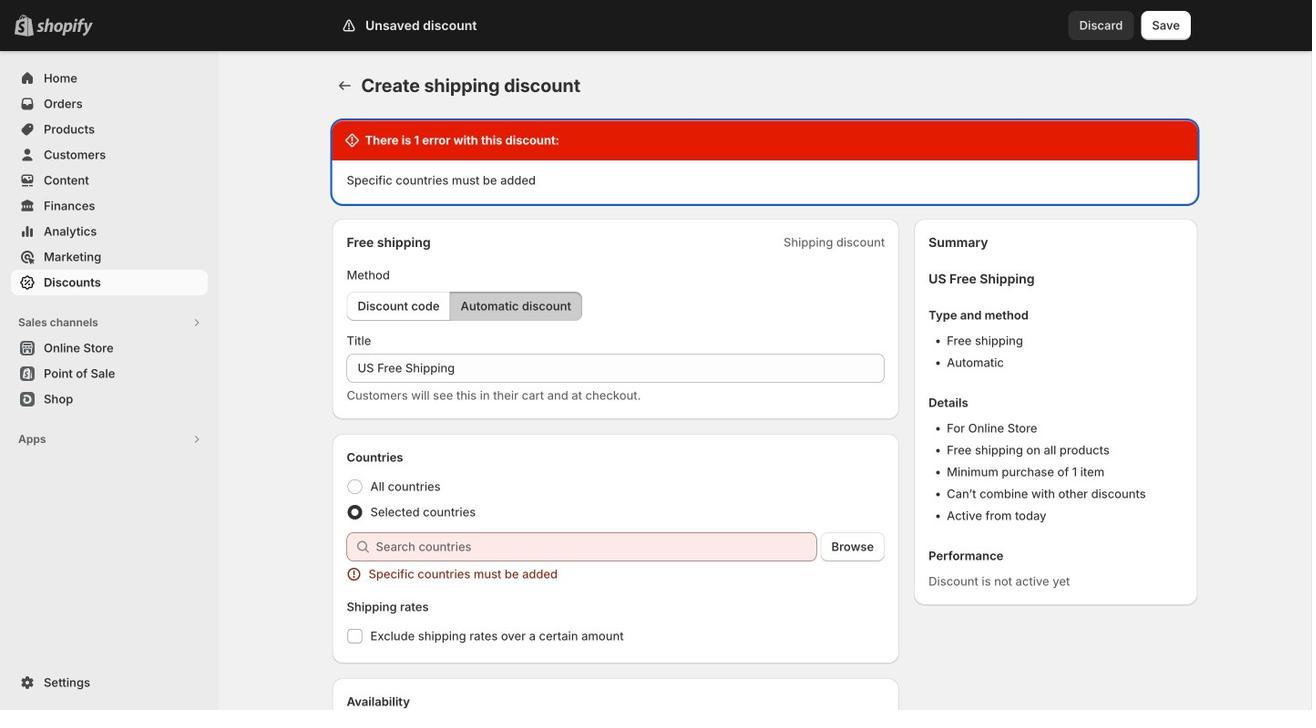 Task type: describe. For each thing, give the bounding box(es) containing it.
shopify image
[[36, 18, 93, 36]]

Search countries text field
[[376, 532, 817, 562]]



Task type: vqa. For each thing, say whether or not it's contained in the screenshot.
Search countries text box
yes



Task type: locate. For each thing, give the bounding box(es) containing it.
None text field
[[347, 354, 885, 383]]



